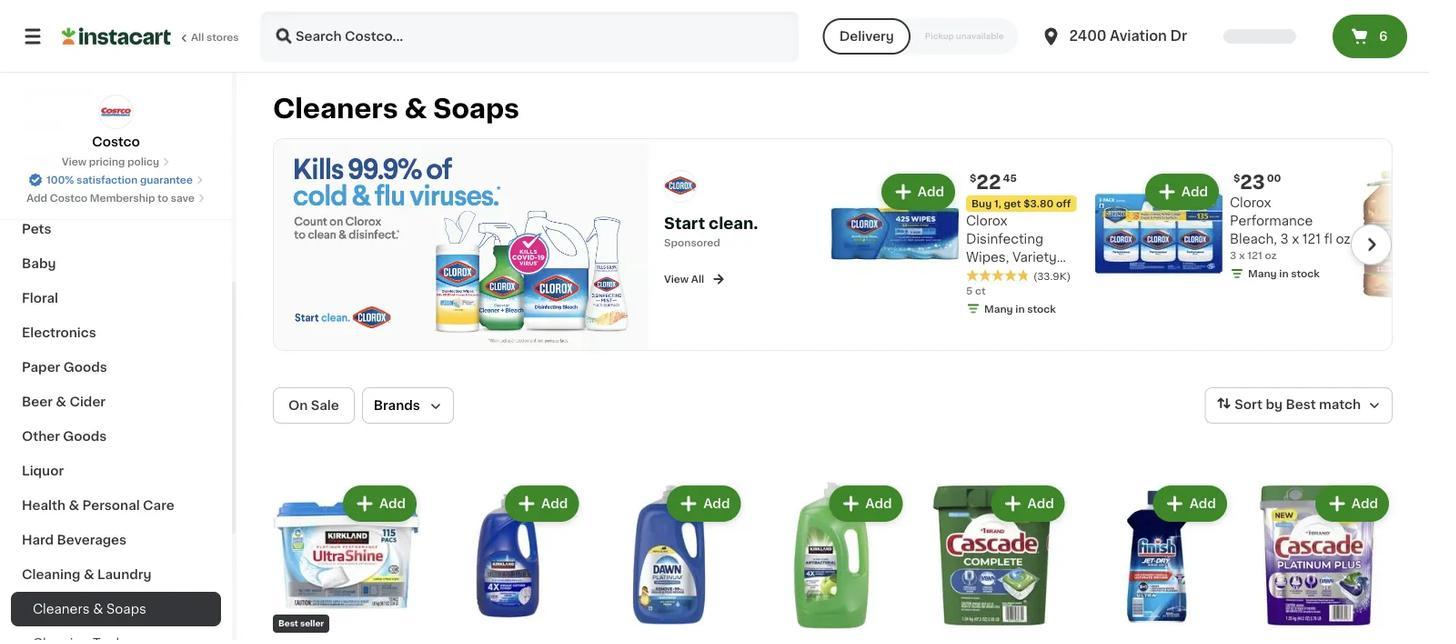 Task type: locate. For each thing, give the bounding box(es) containing it.
soaps down "laundry"
[[106, 603, 146, 616]]

best left seller
[[278, 620, 298, 628]]

2 $ from the left
[[1234, 173, 1240, 183]]

0 horizontal spatial oz
[[1265, 250, 1277, 260]]

by
[[1266, 398, 1283, 411]]

1 horizontal spatial cleaners & soaps
[[273, 96, 520, 122]]

buy
[[972, 198, 992, 208]]

snacks
[[22, 188, 69, 201]]

personal
[[82, 500, 140, 512]]

stock
[[1291, 269, 1320, 279], [1028, 304, 1056, 314]]

beer & cider link
[[11, 385, 221, 419]]

& for meat & seafood link in the top left of the page
[[59, 154, 69, 167]]

$3.80
[[1024, 198, 1054, 208]]

best inside field
[[1286, 398, 1316, 411]]

1 $ from the left
[[970, 173, 977, 183]]

3 down the "bleach,"
[[1230, 250, 1237, 260]]

6 product group from the left
[[1083, 482, 1231, 641]]

service type group
[[823, 18, 1019, 55]]

meat
[[22, 154, 56, 167]]

1 vertical spatial 121
[[1248, 250, 1263, 260]]

kills 99.9% of cold & flu viruses. image
[[274, 139, 649, 350]]

None search field
[[260, 11, 800, 62]]

clorox
[[1230, 196, 1272, 209], [966, 214, 1008, 227]]

1 horizontal spatial stock
[[1291, 269, 1320, 279]]

in down "clorox performance bleach, 3 x 121 fl oz 3 x 121 oz"
[[1280, 269, 1289, 279]]

clorox disinfecting wipes, variety pack, 425 wipes
[[966, 214, 1072, 282]]

on sale button
[[273, 387, 355, 424]]

match
[[1319, 398, 1361, 411]]

add for seventh product 'group' from left
[[1352, 497, 1378, 510]]

add for sixth product 'group' from right
[[541, 497, 568, 510]]

baby link
[[11, 247, 221, 281]]

1 vertical spatial x
[[1239, 250, 1245, 260]]

seafood
[[72, 154, 127, 167]]

clorox inside clorox disinfecting wipes, variety pack, 425 wipes
[[966, 214, 1008, 227]]

best for best seller
[[278, 620, 298, 628]]

0 horizontal spatial all
[[191, 32, 204, 42]]

2400
[[1070, 30, 1107, 43]]

view for view pricing policy
[[62, 157, 86, 167]]

product group
[[273, 482, 420, 641], [435, 482, 583, 641], [597, 482, 745, 641], [759, 482, 907, 641], [921, 482, 1069, 641], [1083, 482, 1231, 641], [1246, 482, 1393, 641]]

Search field
[[262, 13, 798, 60]]

1 vertical spatial clorox
[[966, 214, 1008, 227]]

many in stock down '425'
[[985, 304, 1056, 314]]

costco
[[92, 136, 140, 148], [50, 193, 87, 203]]

household link
[[11, 74, 221, 108]]

2 goods from the top
[[63, 430, 107, 443]]

membership
[[90, 193, 155, 203]]

0 horizontal spatial cleaners & soaps
[[33, 603, 146, 616]]

5 product group from the left
[[921, 482, 1069, 641]]

view up 100%
[[62, 157, 86, 167]]

meat & seafood link
[[11, 143, 221, 177]]

0 vertical spatial in
[[1280, 269, 1289, 279]]

0 horizontal spatial $
[[970, 173, 977, 183]]

add
[[918, 185, 944, 198], [1182, 185, 1208, 198], [26, 193, 47, 203], [379, 497, 406, 510], [541, 497, 568, 510], [704, 497, 730, 510], [866, 497, 892, 510], [1028, 497, 1054, 510], [1190, 497, 1216, 510], [1352, 497, 1378, 510]]

paper goods
[[22, 361, 107, 374]]

cleaning
[[22, 569, 81, 581]]

x down the "bleach,"
[[1239, 250, 1245, 260]]

1 vertical spatial costco
[[50, 193, 87, 203]]

nsored
[[684, 238, 720, 248]]

$ inside $ 23 00
[[1234, 173, 1240, 183]]

0 horizontal spatial cleaners
[[33, 603, 90, 616]]

& for "beer & cider" link
[[56, 396, 66, 409]]

beer
[[22, 396, 53, 409]]

other
[[22, 430, 60, 443]]

0 horizontal spatial soaps
[[106, 603, 146, 616]]

1 horizontal spatial all
[[691, 274, 704, 284]]

1 horizontal spatial costco
[[92, 136, 140, 148]]

sale
[[311, 399, 339, 412]]

1 vertical spatial cleaners & soaps
[[33, 603, 146, 616]]

soaps down search field
[[433, 96, 520, 122]]

costco down 100%
[[50, 193, 87, 203]]

many down ct
[[985, 304, 1013, 314]]

$ up buy
[[970, 173, 977, 183]]

0 horizontal spatial 121
[[1248, 250, 1263, 260]]

goods down cider
[[63, 430, 107, 443]]

cleaning & laundry
[[22, 569, 151, 581]]

2 product group from the left
[[435, 482, 583, 641]]

1 horizontal spatial view
[[664, 274, 689, 284]]

oz
[[1336, 233, 1351, 245], [1265, 250, 1277, 260]]

0 vertical spatial clorox
[[1230, 196, 1272, 209]]

aviation
[[1110, 30, 1167, 43]]

1 horizontal spatial best
[[1286, 398, 1316, 411]]

paper
[[22, 361, 60, 374]]

x down the performance
[[1292, 233, 1299, 245]]

0 vertical spatial goods
[[63, 361, 107, 374]]

$ for 23
[[1234, 173, 1240, 183]]

0 horizontal spatial view
[[62, 157, 86, 167]]

$ left 00
[[1234, 173, 1240, 183]]

2400 aviation dr button
[[1041, 11, 1187, 62]]

1 product group from the left
[[273, 482, 420, 641]]

1 vertical spatial all
[[691, 274, 704, 284]]

1 vertical spatial stock
[[1028, 304, 1056, 314]]

0 vertical spatial many
[[1248, 269, 1277, 279]]

all down nsored
[[691, 274, 704, 284]]

oz down the "bleach,"
[[1265, 250, 1277, 260]]

beer & cider
[[22, 396, 106, 409]]

3 down the performance
[[1281, 233, 1289, 245]]

oz right fl
[[1336, 233, 1351, 245]]

7 product group from the left
[[1246, 482, 1393, 641]]

add for fifth product 'group' from the right
[[704, 497, 730, 510]]

121
[[1303, 233, 1321, 245], [1248, 250, 1263, 260]]

policy
[[127, 157, 159, 167]]

&
[[404, 96, 427, 122], [59, 154, 69, 167], [73, 188, 83, 201], [56, 396, 66, 409], [69, 500, 79, 512], [84, 569, 94, 581], [93, 603, 103, 616]]

0 horizontal spatial many in stock
[[985, 304, 1056, 314]]

many down the "bleach,"
[[1248, 269, 1277, 279]]

wipes
[[1032, 269, 1072, 282]]

stores
[[206, 32, 239, 42]]

1 vertical spatial in
[[1016, 304, 1025, 314]]

0 vertical spatial x
[[1292, 233, 1299, 245]]

clorox down buy
[[966, 214, 1008, 227]]

1 horizontal spatial many in stock
[[1248, 269, 1320, 279]]

view down "spo"
[[664, 274, 689, 284]]

$ 22 45
[[970, 172, 1017, 191]]

get
[[1004, 198, 1021, 208]]

0 vertical spatial 121
[[1303, 233, 1321, 245]]

$
[[970, 173, 977, 183], [1234, 173, 1240, 183]]

1 vertical spatial soaps
[[106, 603, 146, 616]]

0 horizontal spatial stock
[[1028, 304, 1056, 314]]

add costco membership to save link
[[26, 191, 206, 206]]

goods
[[63, 361, 107, 374], [63, 430, 107, 443]]

best
[[1286, 398, 1316, 411], [278, 620, 298, 628]]

0 vertical spatial cleaners & soaps
[[273, 96, 520, 122]]

stock down "clorox performance bleach, 3 x 121 fl oz 3 x 121 oz"
[[1291, 269, 1320, 279]]

121 down the "bleach,"
[[1248, 250, 1263, 260]]

0 vertical spatial best
[[1286, 398, 1316, 411]]

view pricing policy
[[62, 157, 159, 167]]

0 vertical spatial soaps
[[433, 96, 520, 122]]

sort by
[[1235, 398, 1283, 411]]

$9.82 element
[[759, 637, 907, 641]]

best inside button
[[278, 620, 298, 628]]

1 vertical spatial 3
[[1230, 250, 1237, 260]]

electronics
[[22, 327, 96, 339]]

many
[[1248, 269, 1277, 279], [985, 304, 1013, 314]]

x
[[1292, 233, 1299, 245], [1239, 250, 1245, 260]]

goods for paper goods
[[63, 361, 107, 374]]

1 horizontal spatial x
[[1292, 233, 1299, 245]]

costco up view pricing policy link
[[92, 136, 140, 148]]

22
[[977, 172, 1001, 191]]

1 vertical spatial goods
[[63, 430, 107, 443]]

0 vertical spatial 3
[[1281, 233, 1289, 245]]

best match
[[1286, 398, 1361, 411]]

bleach,
[[1230, 233, 1277, 245]]

0 vertical spatial costco
[[92, 136, 140, 148]]

in down '425'
[[1016, 304, 1025, 314]]

clorox inside "clorox performance bleach, 3 x 121 fl oz 3 x 121 oz"
[[1230, 196, 1272, 209]]

all left stores
[[191, 32, 204, 42]]

costco link
[[92, 95, 140, 151]]

1 horizontal spatial oz
[[1336, 233, 1351, 245]]

1 horizontal spatial soaps
[[433, 96, 520, 122]]

variety
[[1013, 251, 1057, 264]]

wipes,
[[966, 251, 1009, 264]]

0 horizontal spatial best
[[278, 620, 298, 628]]

& inside 'link'
[[93, 603, 103, 616]]

6 button
[[1333, 15, 1408, 58]]

view pricing policy link
[[62, 155, 170, 169]]

0 horizontal spatial in
[[1016, 304, 1025, 314]]

1 vertical spatial cleaners
[[33, 603, 90, 616]]

1 vertical spatial view
[[664, 274, 689, 284]]

0 vertical spatial view
[[62, 157, 86, 167]]

goods up cider
[[63, 361, 107, 374]]

1 horizontal spatial clorox
[[1230, 196, 1272, 209]]

Best match Sort by field
[[1205, 387, 1393, 424]]

0 horizontal spatial many
[[985, 304, 1013, 314]]

delivery
[[840, 30, 894, 43]]

stock down (33.9k) at the top right
[[1028, 304, 1056, 314]]

1 vertical spatial best
[[278, 620, 298, 628]]

3
[[1281, 233, 1289, 245], [1230, 250, 1237, 260]]

view all
[[664, 274, 704, 284]]

★★★★★
[[966, 268, 1030, 281], [966, 268, 1030, 281]]

health & personal care
[[22, 500, 174, 512]]

1 vertical spatial oz
[[1265, 250, 1277, 260]]

0 vertical spatial stock
[[1291, 269, 1320, 279]]

dr
[[1171, 30, 1187, 43]]

pack,
[[966, 269, 1001, 282]]

clorox for clorox disinfecting wipes, variety pack, 425 wipes
[[966, 214, 1008, 227]]

cleaning & laundry link
[[11, 558, 221, 592]]

1 horizontal spatial $
[[1234, 173, 1240, 183]]

00
[[1267, 173, 1282, 183]]

many in stock down "clorox performance bleach, 3 x 121 fl oz 3 x 121 oz"
[[1248, 269, 1320, 279]]

add for sixth product 'group'
[[1190, 497, 1216, 510]]

clorox down 23
[[1230, 196, 1272, 209]]

clorox image
[[664, 170, 697, 203]]

0 horizontal spatial costco
[[50, 193, 87, 203]]

delivery button
[[823, 18, 911, 55]]

many in stock
[[1248, 269, 1320, 279], [985, 304, 1056, 314]]

0 horizontal spatial clorox
[[966, 214, 1008, 227]]

121 left fl
[[1303, 233, 1321, 245]]

health
[[22, 500, 65, 512]]

add for 1st product 'group'
[[379, 497, 406, 510]]

$ inside $ 22 45
[[970, 173, 977, 183]]

0 vertical spatial cleaners
[[273, 96, 398, 122]]

cleaners
[[273, 96, 398, 122], [33, 603, 90, 616]]

best right by
[[1286, 398, 1316, 411]]

1 goods from the top
[[63, 361, 107, 374]]

$ 23 00
[[1234, 172, 1282, 191]]



Task type: describe. For each thing, give the bounding box(es) containing it.
clorox performance bleach, 3 x 121 fl oz 3 x 121 oz
[[1230, 196, 1351, 260]]

add for 4th product 'group' from left
[[866, 497, 892, 510]]

bakery
[[22, 119, 68, 132]]

cleaners inside 'link'
[[33, 603, 90, 616]]

hard beverages
[[22, 534, 127, 547]]

hard beverages link
[[11, 523, 221, 558]]

1,
[[994, 198, 1002, 208]]

cider
[[70, 396, 106, 409]]

clorox for clorox performance bleach, 3 x 121 fl oz 3 x 121 oz
[[1230, 196, 1272, 209]]

3 product group from the left
[[597, 482, 745, 641]]

soaps inside 'link'
[[106, 603, 146, 616]]

brands
[[374, 399, 420, 412]]

all stores link
[[62, 11, 240, 62]]

fl
[[1325, 233, 1333, 245]]

household
[[22, 85, 93, 97]]

100%
[[46, 175, 74, 185]]

& for cleaning & laundry link
[[84, 569, 94, 581]]

liquor link
[[11, 454, 221, 489]]

to
[[158, 193, 168, 203]]

goods for other goods
[[63, 430, 107, 443]]

health & personal care link
[[11, 489, 221, 523]]

pets
[[22, 223, 51, 236]]

5 ct
[[966, 285, 986, 295]]

ct
[[975, 285, 986, 295]]

(33.9k)
[[1034, 271, 1071, 281]]

sort
[[1235, 398, 1263, 411]]

4 product group from the left
[[759, 482, 907, 641]]

baby
[[22, 257, 56, 270]]

save
[[171, 193, 195, 203]]

1 horizontal spatial in
[[1280, 269, 1289, 279]]

on sale
[[288, 399, 339, 412]]

guarantee
[[140, 175, 193, 185]]

off
[[1056, 198, 1071, 208]]

satisfaction
[[77, 175, 138, 185]]

snacks & candy link
[[11, 177, 221, 212]]

0 horizontal spatial 3
[[1230, 250, 1237, 260]]

costco logo image
[[99, 95, 133, 129]]

5
[[966, 285, 973, 295]]

cleaners & soaps link
[[11, 592, 221, 627]]

on
[[288, 399, 308, 412]]

2400 aviation dr
[[1070, 30, 1187, 43]]

cleaners & soaps inside cleaners & soaps 'link'
[[33, 603, 146, 616]]

0 vertical spatial many in stock
[[1248, 269, 1320, 279]]

best for best match
[[1286, 398, 1316, 411]]

425
[[1004, 269, 1029, 282]]

0 horizontal spatial x
[[1239, 250, 1245, 260]]

45
[[1003, 173, 1017, 183]]

frozen link
[[11, 39, 221, 74]]

pets link
[[11, 212, 221, 247]]

beverages
[[57, 534, 127, 547]]

frozen
[[22, 50, 66, 63]]

add for third product 'group' from the right
[[1028, 497, 1054, 510]]

6
[[1379, 30, 1388, 43]]

seller
[[300, 620, 324, 628]]

23
[[1240, 172, 1265, 191]]

& for health & personal care link
[[69, 500, 79, 512]]

electronics link
[[11, 316, 221, 350]]

liquor
[[22, 465, 64, 478]]

& for snacks & candy link
[[73, 188, 83, 201]]

& for cleaners & soaps 'link'
[[93, 603, 103, 616]]

laundry
[[97, 569, 151, 581]]

1 vertical spatial many
[[985, 304, 1013, 314]]

1 horizontal spatial 3
[[1281, 233, 1289, 245]]

0 vertical spatial oz
[[1336, 233, 1351, 245]]

best seller
[[278, 620, 324, 628]]

100% satisfaction guarantee
[[46, 175, 193, 185]]

instacart logo image
[[62, 25, 171, 47]]

1 vertical spatial many in stock
[[985, 304, 1056, 314]]

floral
[[22, 292, 58, 305]]

0 vertical spatial all
[[191, 32, 204, 42]]

brands button
[[362, 387, 454, 424]]

all stores
[[191, 32, 239, 42]]

paper goods link
[[11, 350, 221, 385]]

performance
[[1230, 214, 1313, 227]]

$ for 22
[[970, 173, 977, 183]]

care
[[143, 500, 174, 512]]

view for view all
[[664, 274, 689, 284]]

buy 1, get $3.80 off
[[972, 198, 1071, 208]]

1 horizontal spatial 121
[[1303, 233, 1321, 245]]

100% satisfaction guarantee button
[[28, 169, 204, 187]]

other goods link
[[11, 419, 221, 454]]

start
[[664, 216, 705, 231]]

hard
[[22, 534, 54, 547]]

1 horizontal spatial many
[[1248, 269, 1277, 279]]

1 horizontal spatial cleaners
[[273, 96, 398, 122]]

spo
[[664, 238, 684, 248]]



Task type: vqa. For each thing, say whether or not it's contained in the screenshot.
middle per
no



